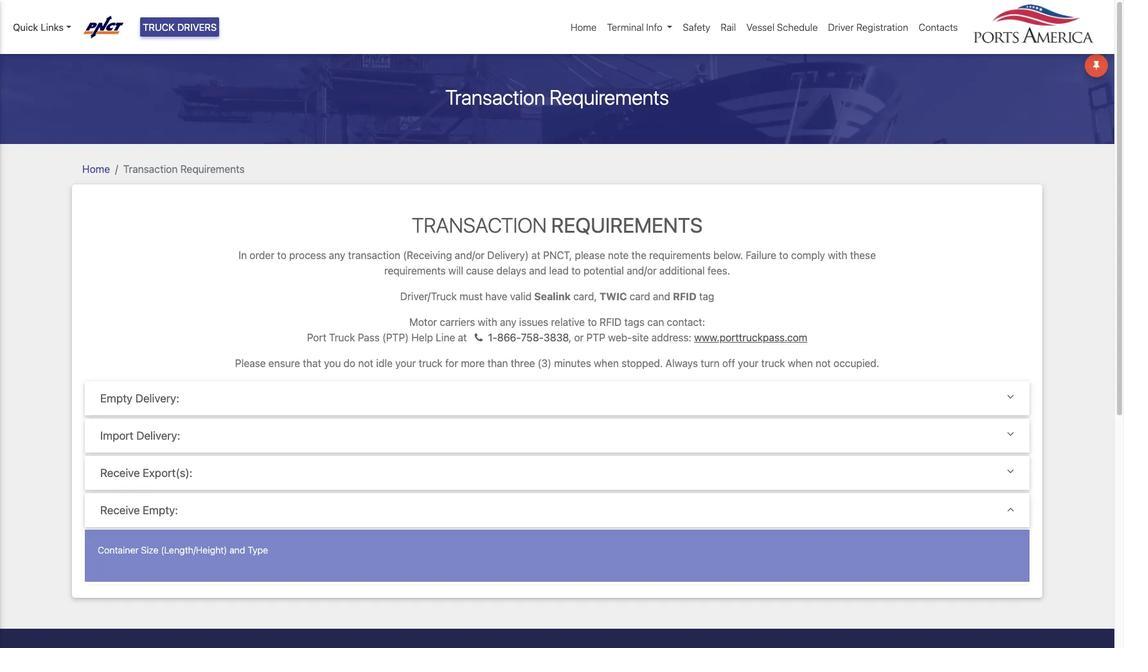 Task type: locate. For each thing, give the bounding box(es) containing it.
truck left drivers
[[143, 21, 175, 33]]

card,
[[574, 291, 597, 302]]

1 vertical spatial home link
[[82, 163, 110, 175]]

(receiving
[[403, 249, 452, 261]]

0 horizontal spatial at
[[458, 332, 467, 343]]

registration
[[857, 21, 909, 33]]

1 vertical spatial truck
[[329, 332, 355, 343]]

home link
[[566, 15, 602, 40], [82, 163, 110, 175]]

process
[[289, 249, 326, 261]]

at down "carriers"
[[458, 332, 467, 343]]

transaction requirements
[[445, 85, 669, 109], [123, 163, 245, 175], [412, 213, 703, 237]]

delivery: for import delivery:
[[136, 429, 180, 442]]

1 vertical spatial any
[[500, 316, 517, 328]]

type
[[248, 545, 268, 556]]

angle down image
[[1007, 466, 1014, 478], [1007, 504, 1014, 515]]

carriers
[[440, 316, 475, 328]]

terminal
[[607, 21, 644, 33]]

in
[[239, 249, 247, 261]]

empty delivery:
[[100, 391, 179, 405]]

any right process
[[329, 249, 345, 261]]

3838
[[544, 332, 569, 343]]

1 horizontal spatial with
[[828, 249, 848, 261]]

delivery: right the empty
[[135, 391, 179, 405]]

0 vertical spatial receive
[[100, 466, 140, 480]]

1 horizontal spatial and/or
[[627, 265, 657, 276]]

your
[[395, 357, 416, 369], [738, 357, 759, 369]]

for
[[445, 357, 458, 369]]

1 horizontal spatial any
[[500, 316, 517, 328]]

not right do
[[358, 357, 374, 369]]

pass
[[358, 332, 380, 343]]

vessel schedule link
[[741, 15, 823, 40]]

your right 'idle'
[[395, 357, 416, 369]]

1 when from the left
[[594, 357, 619, 369]]

0 horizontal spatial truck
[[419, 357, 443, 369]]

truck
[[143, 21, 175, 33], [329, 332, 355, 343]]

2 vertical spatial and
[[229, 545, 245, 556]]

0 horizontal spatial with
[[478, 316, 497, 328]]

and/or up cause in the left top of the page
[[455, 249, 485, 261]]

angle down image inside empty delivery: link
[[1007, 391, 1014, 403]]

requirements down "(receiving"
[[384, 265, 446, 276]]

more
[[461, 357, 485, 369]]

with up 1-
[[478, 316, 497, 328]]

driver/truck
[[400, 291, 457, 302]]

0 vertical spatial angle down image
[[1007, 466, 1014, 478]]

with
[[828, 249, 848, 261], [478, 316, 497, 328]]

any up 866-
[[500, 316, 517, 328]]

truck drivers link
[[140, 17, 219, 37]]

when down www.porttruckpass.com link
[[788, 357, 813, 369]]

0 horizontal spatial when
[[594, 357, 619, 369]]

1 vertical spatial angle down image
[[1007, 429, 1014, 440]]

not left occupied.
[[816, 357, 831, 369]]

or
[[574, 332, 584, 343]]

0 vertical spatial with
[[828, 249, 848, 261]]

in order to process any transaction (receiving and/or delivery) at pnct, please note the requirements below. failure to comply with these requirements will cause delays and lead to potential and/or additional fees.
[[239, 249, 876, 276]]

1 vertical spatial with
[[478, 316, 497, 328]]

not
[[358, 357, 374, 369], [816, 357, 831, 369]]

truck left the for
[[419, 357, 443, 369]]

receive down import
[[100, 466, 140, 480]]

1 angle down image from the top
[[1007, 466, 1014, 478]]

2 angle down image from the top
[[1007, 504, 1014, 515]]

758-
[[521, 332, 544, 343]]

fees.
[[708, 265, 730, 276]]

1 vertical spatial transaction
[[123, 163, 178, 175]]

the
[[632, 249, 647, 261]]

to up ptp
[[588, 316, 597, 328]]

terminal info
[[607, 21, 663, 33]]

truck right port
[[329, 332, 355, 343]]

turn
[[701, 357, 720, 369]]

angle down image for empty:
[[1007, 504, 1014, 515]]

and/or down the
[[627, 265, 657, 276]]

truck down www.porttruckpass.com link
[[761, 357, 785, 369]]

0 horizontal spatial not
[[358, 357, 374, 369]]

when down ptp
[[594, 357, 619, 369]]

can
[[647, 316, 664, 328]]

1 horizontal spatial truck
[[761, 357, 785, 369]]

1 vertical spatial delivery:
[[136, 429, 180, 442]]

0 vertical spatial angle down image
[[1007, 391, 1014, 403]]

1 horizontal spatial truck
[[329, 332, 355, 343]]

rfid up web-
[[600, 316, 622, 328]]

when
[[594, 357, 619, 369], [788, 357, 813, 369]]

0 vertical spatial at
[[532, 249, 541, 261]]

requirements up additional
[[649, 249, 711, 261]]

1 receive from the top
[[100, 466, 140, 480]]

below.
[[714, 249, 743, 261]]

container
[[98, 545, 139, 556]]

1 horizontal spatial rfid
[[673, 291, 697, 302]]

at left pnct,
[[532, 249, 541, 261]]

1 horizontal spatial and
[[529, 265, 547, 276]]

2 receive from the top
[[100, 504, 140, 517]]

issues
[[519, 316, 549, 328]]

at inside motor carriers with any issues relative to rfid tags can contact: port truck pass (ptp) help line at
[[458, 332, 467, 343]]

0 vertical spatial home link
[[566, 15, 602, 40]]

please ensure that you do not idle your truck for more than three (3) minutes when stopped. always turn off your truck when not occupied.
[[235, 357, 880, 369]]

0 horizontal spatial rfid
[[600, 316, 622, 328]]

2 not from the left
[[816, 357, 831, 369]]

0 vertical spatial transaction
[[445, 85, 545, 109]]

lead
[[549, 265, 569, 276]]

and/or
[[455, 249, 485, 261], [627, 265, 657, 276]]

1 vertical spatial angle down image
[[1007, 504, 1014, 515]]

vessel schedule
[[747, 21, 818, 33]]

2 horizontal spatial and
[[653, 291, 671, 302]]

1 horizontal spatial when
[[788, 357, 813, 369]]

angle down image inside receive empty: link
[[1007, 504, 1014, 515]]

always
[[666, 357, 698, 369]]

1 vertical spatial home
[[82, 163, 110, 175]]

requirements
[[649, 249, 711, 261], [384, 265, 446, 276]]

0 horizontal spatial any
[[329, 249, 345, 261]]

0 vertical spatial requirements
[[550, 85, 669, 109]]

1 horizontal spatial home link
[[566, 15, 602, 40]]

and left lead
[[529, 265, 547, 276]]

and inside receive empty: tab panel
[[229, 545, 245, 556]]

and inside in order to process any transaction (receiving and/or delivery) at pnct, please note the requirements below. failure to comply with these requirements will cause delays and lead to potential and/or additional fees.
[[529, 265, 547, 276]]

contacts link
[[914, 15, 963, 40]]

driver
[[828, 21, 854, 33]]

receive
[[100, 466, 140, 480], [100, 504, 140, 517]]

transaction
[[348, 249, 401, 261]]

receive empty: tab panel
[[85, 530, 1030, 584]]

note
[[608, 249, 629, 261]]

have
[[486, 291, 508, 302]]

0 vertical spatial any
[[329, 249, 345, 261]]

0 vertical spatial and/or
[[455, 249, 485, 261]]

ensure
[[269, 357, 300, 369]]

2 angle down image from the top
[[1007, 429, 1014, 440]]

delays
[[497, 265, 526, 276]]

1 vertical spatial and/or
[[627, 265, 657, 276]]

any
[[329, 249, 345, 261], [500, 316, 517, 328]]

receive up container
[[100, 504, 140, 517]]

0 vertical spatial and
[[529, 265, 547, 276]]

angle down image inside 'import delivery:' link
[[1007, 429, 1014, 440]]

additional
[[660, 265, 705, 276]]

any inside in order to process any transaction (receiving and/or delivery) at pnct, please note the requirements below. failure to comply with these requirements will cause delays and lead to potential and/or additional fees.
[[329, 249, 345, 261]]

valid
[[510, 291, 532, 302]]

do
[[344, 357, 356, 369]]

empty
[[100, 391, 133, 405]]

(3)
[[538, 357, 552, 369]]

twic
[[600, 291, 627, 302]]

angle down image
[[1007, 391, 1014, 403], [1007, 429, 1014, 440]]

and left 'type'
[[229, 545, 245, 556]]

1 horizontal spatial at
[[532, 249, 541, 261]]

1 vertical spatial receive
[[100, 504, 140, 517]]

stopped.
[[622, 357, 663, 369]]

angle down image for empty delivery:
[[1007, 391, 1014, 403]]

1 horizontal spatial requirements
[[649, 249, 711, 261]]

delivery:
[[135, 391, 179, 405], [136, 429, 180, 442]]

rfid left tag
[[673, 291, 697, 302]]

ptp
[[587, 332, 606, 343]]

delivery: up the export(s):
[[136, 429, 180, 442]]

1 vertical spatial at
[[458, 332, 467, 343]]

receive for receive empty:
[[100, 504, 140, 517]]

0 vertical spatial truck
[[143, 21, 175, 33]]

relative
[[551, 316, 585, 328]]

and
[[529, 265, 547, 276], [653, 291, 671, 302], [229, 545, 245, 556]]

export(s):
[[143, 466, 192, 480]]

0 horizontal spatial requirements
[[384, 265, 446, 276]]

1 angle down image from the top
[[1007, 391, 1014, 403]]

1 vertical spatial and
[[653, 291, 671, 302]]

0 vertical spatial rfid
[[673, 291, 697, 302]]

to
[[277, 249, 287, 261], [779, 249, 789, 261], [572, 265, 581, 276], [588, 316, 597, 328]]

www.porttruckpass.com link
[[694, 332, 808, 343]]

and right card
[[653, 291, 671, 302]]

0 vertical spatial delivery:
[[135, 391, 179, 405]]

0 vertical spatial home
[[571, 21, 597, 33]]

rail link
[[716, 15, 741, 40]]

your right off at the right bottom
[[738, 357, 759, 369]]

to right failure
[[779, 249, 789, 261]]

1 horizontal spatial your
[[738, 357, 759, 369]]

1 vertical spatial rfid
[[600, 316, 622, 328]]

0 horizontal spatial your
[[395, 357, 416, 369]]

please
[[575, 249, 605, 261]]

order
[[250, 249, 275, 261]]

size
[[141, 545, 159, 556]]

1 vertical spatial requirements
[[180, 163, 245, 175]]

1 horizontal spatial not
[[816, 357, 831, 369]]

rail
[[721, 21, 736, 33]]

0 horizontal spatial and
[[229, 545, 245, 556]]

rfid inside motor carriers with any issues relative to rfid tags can contact: port truck pass (ptp) help line at
[[600, 316, 622, 328]]

www.porttruckpass.com
[[694, 332, 808, 343]]

with left 'these'
[[828, 249, 848, 261]]

0 horizontal spatial truck
[[143, 21, 175, 33]]

1 vertical spatial transaction requirements
[[123, 163, 245, 175]]

2 your from the left
[[738, 357, 759, 369]]

tab list
[[85, 381, 1030, 585]]

angle down image inside receive export(s): link
[[1007, 466, 1014, 478]]



Task type: describe. For each thing, give the bounding box(es) containing it.
receive for receive export(s):
[[100, 466, 140, 480]]

at inside in order to process any transaction (receiving and/or delivery) at pnct, please note the requirements below. failure to comply with these requirements will cause delays and lead to potential and/or additional fees.
[[532, 249, 541, 261]]

2 vertical spatial requirements
[[551, 213, 703, 237]]

idle
[[376, 357, 393, 369]]

any inside motor carriers with any issues relative to rfid tags can contact: port truck pass (ptp) help line at
[[500, 316, 517, 328]]

driver/truck must have valid sealink card, twic card and rfid tag
[[400, 291, 714, 302]]

0 vertical spatial transaction requirements
[[445, 85, 669, 109]]

than
[[488, 357, 508, 369]]

(length/height)
[[161, 545, 227, 556]]

to right order
[[277, 249, 287, 261]]

receive export(s):
[[100, 466, 192, 480]]

tags
[[625, 316, 645, 328]]

tab list containing empty delivery:
[[85, 381, 1030, 585]]

1 not from the left
[[358, 357, 374, 369]]

minutes
[[554, 357, 591, 369]]

receive empty:
[[100, 504, 178, 517]]

with inside motor carriers with any issues relative to rfid tags can contact: port truck pass (ptp) help line at
[[478, 316, 497, 328]]

866-
[[497, 332, 521, 343]]

1 vertical spatial requirements
[[384, 265, 446, 276]]

1-
[[488, 332, 497, 343]]

vessel
[[747, 21, 775, 33]]

you
[[324, 357, 341, 369]]

off
[[722, 357, 735, 369]]

receive empty: link
[[100, 504, 1014, 517]]

to inside motor carriers with any issues relative to rfid tags can contact: port truck pass (ptp) help line at
[[588, 316, 597, 328]]

1 your from the left
[[395, 357, 416, 369]]

1-866-758-3838
[[485, 332, 569, 343]]

drivers
[[177, 21, 217, 33]]

three
[[511, 357, 535, 369]]

comply
[[791, 249, 825, 261]]

delivery)
[[487, 249, 529, 261]]

tag
[[699, 291, 714, 302]]

2 vertical spatial transaction
[[412, 213, 547, 237]]

cause
[[466, 265, 494, 276]]

please
[[235, 357, 266, 369]]

line
[[436, 332, 455, 343]]

failure
[[746, 249, 777, 261]]

import delivery: link
[[100, 429, 1014, 442]]

safety
[[683, 21, 711, 33]]

contact:
[[667, 316, 705, 328]]

import delivery:
[[100, 429, 180, 442]]

truck inside motor carriers with any issues relative to rfid tags can contact: port truck pass (ptp) help line at
[[329, 332, 355, 343]]

0 horizontal spatial home link
[[82, 163, 110, 175]]

quick
[[13, 21, 38, 33]]

1 horizontal spatial home
[[571, 21, 597, 33]]

delivery: for empty delivery:
[[135, 391, 179, 405]]

1 truck from the left
[[419, 357, 443, 369]]

2 truck from the left
[[761, 357, 785, 369]]

potential
[[584, 265, 624, 276]]

0 vertical spatial requirements
[[649, 249, 711, 261]]

will
[[449, 265, 463, 276]]

,
[[569, 332, 572, 343]]

port
[[307, 332, 326, 343]]

1-866-758-3838 link
[[470, 332, 569, 343]]

terminal info link
[[602, 15, 678, 40]]

empty delivery: link
[[100, 391, 1014, 405]]

contacts
[[919, 21, 958, 33]]

occupied.
[[834, 357, 880, 369]]

import
[[100, 429, 133, 442]]

links
[[41, 21, 64, 33]]

phone image
[[475, 332, 483, 343]]

must
[[460, 291, 483, 302]]

(ptp)
[[382, 332, 409, 343]]

info
[[646, 21, 663, 33]]

empty:
[[143, 504, 178, 517]]

0 horizontal spatial home
[[82, 163, 110, 175]]

2 when from the left
[[788, 357, 813, 369]]

to right lead
[[572, 265, 581, 276]]

driver registration link
[[823, 15, 914, 40]]

2 vertical spatial transaction requirements
[[412, 213, 703, 237]]

pnct,
[[543, 249, 572, 261]]

container size (length/height) and type
[[98, 545, 268, 556]]

address:
[[652, 332, 692, 343]]

truck drivers
[[143, 21, 217, 33]]

, or ptp web-site address: www.porttruckpass.com
[[569, 332, 808, 343]]

that
[[303, 357, 321, 369]]

motor
[[409, 316, 437, 328]]

with inside in order to process any transaction (receiving and/or delivery) at pnct, please note the requirements below. failure to comply with these requirements will cause delays and lead to potential and/or additional fees.
[[828, 249, 848, 261]]

angle down image for import delivery:
[[1007, 429, 1014, 440]]

card
[[630, 291, 650, 302]]

safety link
[[678, 15, 716, 40]]

motor carriers with any issues relative to rfid tags can contact: port truck pass (ptp) help line at
[[307, 316, 705, 343]]

quick links link
[[13, 20, 71, 34]]

0 horizontal spatial and/or
[[455, 249, 485, 261]]

driver registration
[[828, 21, 909, 33]]

quick links
[[13, 21, 64, 33]]

help
[[412, 332, 433, 343]]

sealink
[[534, 291, 571, 302]]

schedule
[[777, 21, 818, 33]]

these
[[850, 249, 876, 261]]

angle down image for export(s):
[[1007, 466, 1014, 478]]



Task type: vqa. For each thing, say whether or not it's contained in the screenshot.
'Availability' related to Container
no



